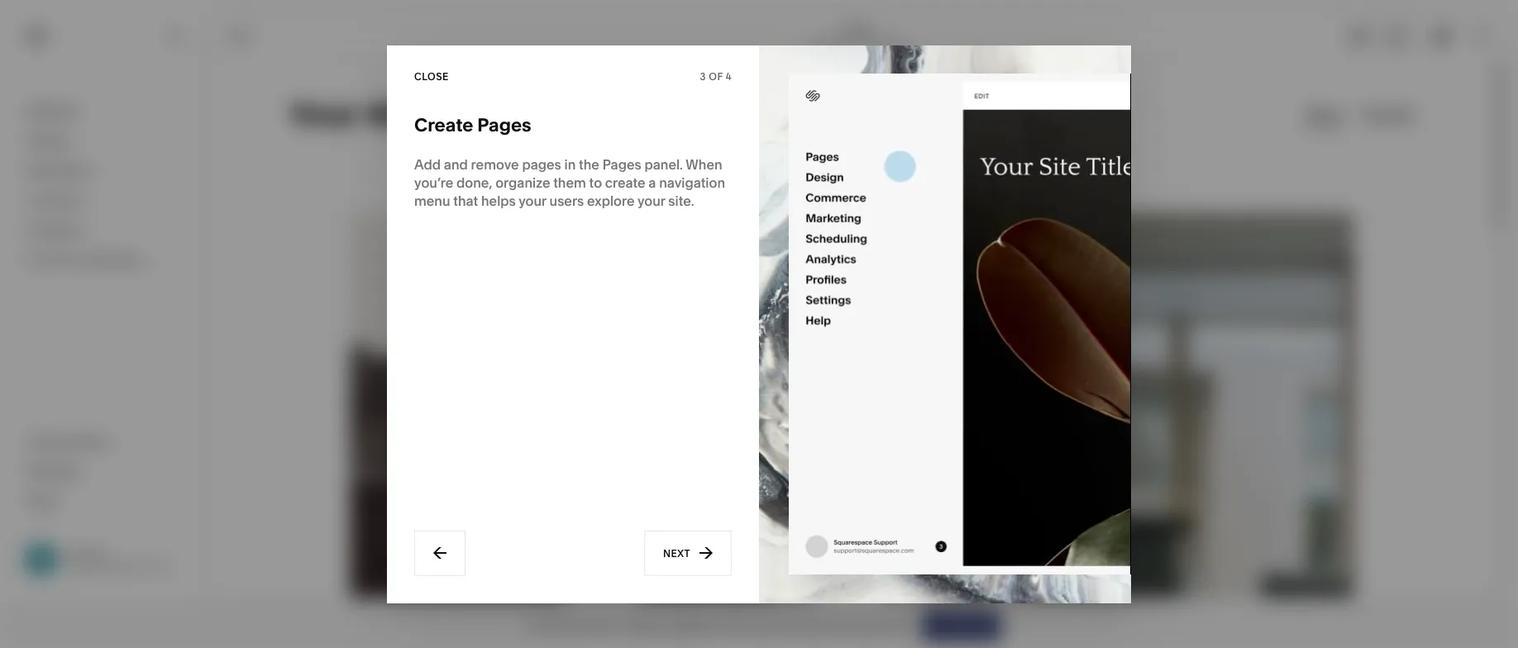 Task type: describe. For each thing, give the bounding box(es) containing it.
1 horizontal spatial to
[[742, 618, 753, 633]]

portfolio
[[811, 36, 852, 48]]

close button
[[414, 62, 449, 92]]

selling
[[27, 132, 70, 149]]

1 vertical spatial of
[[848, 618, 859, 633]]

acuity scheduling link
[[27, 251, 184, 270]]

pages
[[522, 156, 561, 172]]

settings link
[[27, 462, 184, 482]]

14
[[620, 618, 631, 633]]

asset library link
[[27, 432, 184, 452]]

add
[[414, 156, 441, 172]]

asset
[[27, 433, 63, 449]]

asset library
[[27, 433, 110, 449]]

your
[[527, 618, 551, 633]]

library
[[66, 433, 110, 449]]

done,
[[457, 174, 492, 191]]

create pages
[[414, 114, 532, 136]]

site. inside add and remove pages in the pages panel. when you're done, organize them to create a navigation menu that helps your users explore your site.
[[669, 192, 694, 209]]

0 horizontal spatial your
[[519, 192, 547, 209]]

edit button
[[219, 21, 264, 51]]

close
[[414, 70, 449, 83]]

panel.
[[645, 156, 683, 172]]

create
[[414, 114, 473, 136]]

1 vertical spatial in
[[607, 618, 617, 633]]

edit
[[230, 29, 253, 42]]

0 vertical spatial of
[[709, 70, 723, 83]]

add and remove pages in the pages panel. when you're done, organize them to create a navigation menu that helps your users explore your site.
[[414, 156, 725, 209]]

1 vertical spatial the
[[776, 618, 794, 633]]

upgrade
[[665, 618, 713, 633]]

when
[[686, 156, 722, 172]]

selling link
[[27, 131, 184, 151]]

get
[[756, 618, 774, 633]]

1 horizontal spatial site.
[[888, 618, 910, 633]]

and
[[444, 156, 468, 172]]

scheduling
[[70, 251, 142, 268]]

klo
[[90, 546, 106, 559]]

analytics
[[27, 222, 85, 238]]

pages inside add and remove pages in the pages panel. when you're done, organize them to create a navigation menu that helps your users explore your site.
[[603, 156, 642, 172]]

help
[[27, 492, 57, 509]]

1 horizontal spatial your
[[638, 192, 665, 209]]

a
[[649, 174, 656, 191]]

help link
[[27, 492, 57, 510]]

out
[[827, 618, 845, 633]]

3 of 4
[[700, 70, 732, 83]]

settings
[[27, 463, 79, 479]]

in inside add and remove pages in the pages panel. when you're done, organize them to create a navigation menu that helps your users explore your site.
[[564, 156, 576, 172]]

contacts
[[27, 192, 84, 208]]



Task type: vqa. For each thing, say whether or not it's contained in the screenshot.
Work Portfolio · Published
yes



Task type: locate. For each thing, give the bounding box(es) containing it.
klobrad84@gmail.com
[[66, 560, 170, 572]]

0 horizontal spatial to
[[589, 174, 602, 191]]

to
[[589, 174, 602, 191], [742, 618, 753, 633]]

acuity
[[27, 251, 67, 268]]

1 vertical spatial site.
[[888, 618, 910, 633]]

organize
[[495, 174, 550, 191]]

1 horizontal spatial in
[[607, 618, 617, 633]]

next
[[663, 547, 691, 559]]

0 vertical spatial the
[[579, 156, 600, 172]]

work portfolio · published
[[811, 23, 906, 48]]

your down the organize
[[519, 192, 547, 209]]

acuity scheduling
[[27, 251, 142, 268]]

0 horizontal spatial pages
[[477, 114, 532, 136]]

pages up remove in the left top of the page
[[477, 114, 532, 136]]

marketing
[[27, 162, 91, 179]]

most
[[797, 618, 825, 633]]

1 vertical spatial pages
[[603, 156, 642, 172]]

to up explore
[[589, 174, 602, 191]]

pages up create at the left top
[[603, 156, 642, 172]]

work
[[846, 23, 871, 35]]

create
[[605, 174, 646, 191]]

to left get
[[742, 618, 753, 633]]

in
[[564, 156, 576, 172], [607, 618, 617, 633]]

0 vertical spatial pages
[[477, 114, 532, 136]]

0 horizontal spatial in
[[564, 156, 576, 172]]

your
[[519, 192, 547, 209], [638, 192, 665, 209], [861, 618, 885, 633]]

to inside add and remove pages in the pages panel. when you're done, organize them to create a navigation menu that helps your users explore your site.
[[589, 174, 602, 191]]

remove
[[471, 156, 519, 172]]

the right get
[[776, 618, 794, 633]]

ends
[[577, 618, 605, 633]]

your down a
[[638, 192, 665, 209]]

·
[[854, 36, 856, 48]]

0 vertical spatial site.
[[669, 192, 694, 209]]

that
[[453, 192, 478, 209]]

now
[[716, 618, 739, 633]]

next button
[[644, 531, 732, 576]]

analytics link
[[27, 221, 184, 241]]

the inside add and remove pages in the pages panel. when you're done, organize them to create a navigation menu that helps your users explore your site.
[[579, 156, 600, 172]]

of left 4
[[709, 70, 723, 83]]

them
[[553, 174, 586, 191]]

0 vertical spatial to
[[589, 174, 602, 191]]

in left 14
[[607, 618, 617, 633]]

0 horizontal spatial site.
[[669, 192, 694, 209]]

2 horizontal spatial your
[[861, 618, 885, 633]]

brad
[[66, 546, 88, 559]]

trial
[[554, 618, 575, 633]]

users
[[550, 192, 584, 209]]

your trial ends in 14 days. upgrade now to get the most out of your site.
[[527, 618, 910, 633]]

brad klo klobrad84@gmail.com
[[66, 546, 170, 572]]

0 horizontal spatial of
[[709, 70, 723, 83]]

your right "out"
[[861, 618, 885, 633]]

1 horizontal spatial the
[[776, 618, 794, 633]]

navigation
[[659, 174, 725, 191]]

marketing link
[[27, 161, 184, 181]]

in up them
[[564, 156, 576, 172]]

0 vertical spatial in
[[564, 156, 576, 172]]

contacts link
[[27, 191, 184, 211]]

days.
[[634, 618, 662, 633]]

0 horizontal spatial the
[[579, 156, 600, 172]]

helps
[[481, 192, 516, 209]]

site. right "out"
[[888, 618, 910, 633]]

1 horizontal spatial of
[[848, 618, 859, 633]]

1 vertical spatial to
[[742, 618, 753, 633]]

1 horizontal spatial pages
[[603, 156, 642, 172]]

website link
[[27, 102, 184, 122]]

site. down navigation
[[669, 192, 694, 209]]

3
[[700, 70, 706, 83]]

the
[[579, 156, 600, 172], [776, 618, 794, 633]]

website
[[27, 103, 79, 119]]

the up them
[[579, 156, 600, 172]]

tab list
[[1341, 23, 1417, 49]]

of
[[709, 70, 723, 83], [848, 618, 859, 633]]

site.
[[669, 192, 694, 209], [888, 618, 910, 633]]

animation showing an example of adding and organizing pages to a squarespace site using the pages panel. image
[[789, 74, 1131, 575]]

4
[[726, 70, 732, 83]]

menu
[[414, 192, 450, 209]]

published
[[859, 36, 906, 48]]

pages
[[477, 114, 532, 136], [603, 156, 642, 172]]

you're
[[414, 174, 453, 191]]

of right "out"
[[848, 618, 859, 633]]

explore
[[587, 192, 635, 209]]



